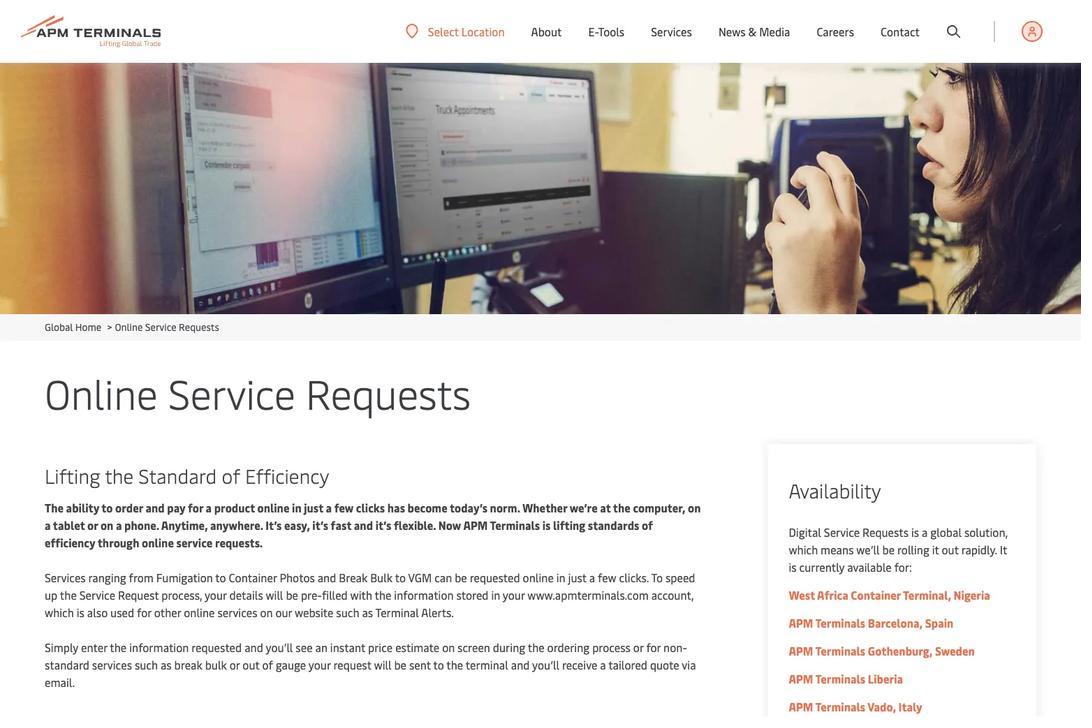 Task type: locate. For each thing, give the bounding box(es) containing it.
1 horizontal spatial just
[[568, 571, 587, 586]]

such
[[336, 606, 360, 621], [135, 658, 158, 673]]

2 horizontal spatial in
[[557, 571, 566, 586]]

of left gauge
[[262, 658, 273, 673]]

a inside services ranging from fumigation to container photos and break bulk to vgm can be requested online in just a few clicks. to speed up the service request process, your details will be pre-filled with the information stored in your www.apmterminals.com account, which is also used for other online services on our website such as terminal alerts.
[[590, 571, 595, 586]]

such down 'filled'
[[336, 606, 360, 621]]

1 vertical spatial such
[[135, 658, 158, 673]]

0 vertical spatial requested
[[470, 571, 520, 586]]

it's down has
[[376, 518, 392, 533]]

1 horizontal spatial will
[[374, 658, 392, 673]]

which down digital
[[789, 543, 818, 558]]

1 horizontal spatial services
[[651, 24, 692, 39]]

apm terminals liberia
[[789, 672, 904, 687]]

services down details
[[218, 606, 258, 621]]

0 horizontal spatial requested
[[192, 640, 242, 655]]

just up www.apmterminals.com on the bottom of page
[[568, 571, 587, 586]]

requests inside digital service requests is a global solution, which means we'll be rolling it out rapidly. it is currently available for:
[[863, 525, 909, 540]]

1 vertical spatial as
[[161, 658, 172, 673]]

2 horizontal spatial for
[[647, 640, 661, 655]]

and down the clicks
[[354, 518, 373, 533]]

information
[[394, 588, 454, 603], [129, 640, 189, 655]]

as left break
[[161, 658, 172, 673]]

process
[[593, 640, 631, 655]]

on left our
[[260, 606, 273, 621]]

africa
[[818, 588, 849, 603]]

1 vertical spatial container
[[851, 588, 901, 603]]

1 vertical spatial out
[[243, 658, 260, 673]]

a up the rolling
[[922, 525, 928, 540]]

terminals for apm terminals gothenburg, sweden
[[816, 644, 866, 659]]

to right fumigation
[[215, 571, 226, 586]]

alerts.
[[422, 606, 454, 621]]

2 horizontal spatial your
[[503, 588, 525, 603]]

few
[[335, 501, 354, 516], [598, 571, 617, 586]]

or for simply enter the information requested and you'll see an instant price estimate on screen during the ordering process or for non- standard services such as break bulk or out of gauge your request will be sent to the terminal and you'll receive a tailored quote via email.
[[230, 658, 240, 673]]

which inside digital service requests is a global solution, which means we'll be rolling it out rapidly. it is currently available for:
[[789, 543, 818, 558]]

0 vertical spatial as
[[362, 606, 373, 621]]

of
[[222, 462, 240, 489], [642, 518, 653, 533], [262, 658, 273, 673]]

apm down today's
[[464, 518, 488, 533]]

to right bulk
[[395, 571, 406, 586]]

as inside simply enter the information requested and you'll see an instant price estimate on screen during the ordering process or for non- standard services such as break bulk or out of gauge your request will be sent to the terminal and you'll receive a tailored quote via email.
[[161, 658, 172, 673]]

1 vertical spatial in
[[557, 571, 566, 586]]

apm terminals vado, italy link
[[789, 700, 923, 715]]

the down screen
[[447, 658, 463, 673]]

container
[[229, 571, 277, 586], [851, 588, 901, 603]]

1 vertical spatial which
[[45, 606, 74, 621]]

your right stored
[[503, 588, 525, 603]]

such inside services ranging from fumigation to container photos and break bulk to vgm can be requested online in just a few clicks. to speed up the service request process, your details will be pre-filled with the information stored in your www.apmterminals.com account, which is also used for other online services on our website such as terminal alerts.
[[336, 606, 360, 621]]

to
[[652, 571, 663, 586]]

bulk
[[205, 658, 227, 673]]

0 vertical spatial few
[[335, 501, 354, 516]]

you'll down ordering
[[533, 658, 560, 673]]

0 vertical spatial for
[[188, 501, 203, 516]]

1 horizontal spatial container
[[851, 588, 901, 603]]

of inside simply enter the information requested and you'll see an instant price estimate on screen during the ordering process or for non- standard services such as break bulk or out of gauge your request will be sent to the terminal and you'll receive a tailored quote via email.
[[262, 658, 273, 673]]

such left break
[[135, 658, 158, 673]]

as down with
[[362, 606, 373, 621]]

easy,
[[284, 518, 310, 533]]

out right bulk
[[243, 658, 260, 673]]

0 horizontal spatial of
[[222, 462, 240, 489]]

1 vertical spatial requests
[[306, 365, 471, 420]]

in right stored
[[492, 588, 501, 603]]

the right the enter
[[110, 640, 127, 655]]

0 horizontal spatial such
[[135, 658, 158, 673]]

in up www.apmterminals.com on the bottom of page
[[557, 571, 566, 586]]

0 vertical spatial such
[[336, 606, 360, 621]]

availability
[[789, 477, 882, 503]]

for inside the ability to order and pay for a product online in just a few clicks has become today's norm. whether we're at the computer, on a tablet or on a phone. anytime, anywhere. it's easy, it's fast and it's flexible. now apm terminals is lifting standards of efficiency through online service requests.
[[188, 501, 203, 516]]

container up apm terminals barcelona, spain link at the right bottom
[[851, 588, 901, 603]]

apm up apm terminals vado, italy
[[789, 672, 814, 687]]

apm down apm terminals liberia
[[789, 700, 814, 715]]

1 horizontal spatial few
[[598, 571, 617, 586]]

the ability to order and pay for a product online in just a few clicks has become today's norm. whether we're at the computer, on a tablet or on a phone. anytime, anywhere. it's easy, it's fast and it's flexible. now apm terminals is lifting standards of efficiency through online service requests.
[[45, 501, 701, 551]]

be inside digital service requests is a global solution, which means we'll be rolling it out rapidly. it is currently available for:
[[883, 543, 895, 558]]

simply enter the information requested and you'll see an instant price estimate on screen during the ordering process or for non- standard services such as break bulk or out of gauge your request will be sent to the terminal and you'll receive a tailored quote via email.
[[45, 640, 696, 690]]

0 horizontal spatial will
[[266, 588, 283, 603]]

the right at
[[613, 501, 631, 516]]

requested up bulk
[[192, 640, 242, 655]]

online right >
[[115, 320, 143, 334]]

for right pay
[[188, 501, 203, 516]]

0 horizontal spatial few
[[335, 501, 354, 516]]

1 horizontal spatial for
[[188, 501, 203, 516]]

1 horizontal spatial such
[[336, 606, 360, 621]]

0 vertical spatial or
[[87, 518, 98, 533]]

online up www.apmterminals.com on the bottom of page
[[523, 571, 554, 586]]

1 horizontal spatial requests
[[306, 365, 471, 420]]

information up break
[[129, 640, 189, 655]]

0 horizontal spatial services
[[45, 571, 86, 586]]

0 horizontal spatial you'll
[[266, 640, 293, 655]]

be inside simply enter the information requested and you'll see an instant price estimate on screen during the ordering process or for non- standard services such as break bulk or out of gauge your request will be sent to the terminal and you'll receive a tailored quote via email.
[[394, 658, 407, 673]]

is left also
[[77, 606, 84, 621]]

be
[[883, 543, 895, 558], [455, 571, 467, 586], [286, 588, 298, 603], [394, 658, 407, 673]]

select location
[[428, 24, 505, 39]]

ordering
[[548, 640, 590, 655]]

e-tools
[[589, 24, 625, 39]]

also
[[87, 606, 108, 621]]

anytime,
[[161, 518, 208, 533]]

1 horizontal spatial services
[[218, 606, 258, 621]]

select
[[428, 24, 459, 39]]

1 horizontal spatial out
[[942, 543, 959, 558]]

as
[[362, 606, 373, 621], [161, 658, 172, 673]]

apm for apm terminals vado, italy
[[789, 700, 814, 715]]

services button
[[651, 0, 692, 63]]

for down the request on the left bottom
[[137, 606, 152, 621]]

1 vertical spatial online
[[45, 365, 158, 420]]

online
[[115, 320, 143, 334], [45, 365, 158, 420]]

is left the "currently"
[[789, 560, 797, 575]]

and
[[146, 501, 165, 516], [354, 518, 373, 533], [318, 571, 336, 586], [245, 640, 263, 655], [511, 658, 530, 673]]

1 vertical spatial will
[[374, 658, 392, 673]]

terminals up apm terminals vado, italy
[[816, 672, 866, 687]]

terminals down apm terminals liberia link on the right of page
[[816, 700, 866, 715]]

1 horizontal spatial your
[[309, 658, 331, 673]]

0 vertical spatial container
[[229, 571, 277, 586]]

has
[[388, 501, 405, 516]]

out right it
[[942, 543, 959, 558]]

1 horizontal spatial in
[[492, 588, 501, 603]]

0 vertical spatial out
[[942, 543, 959, 558]]

at
[[600, 501, 611, 516]]

few up fast
[[335, 501, 354, 516]]

it
[[1000, 543, 1008, 558]]

www.apmterminals.com
[[528, 588, 649, 603]]

of up product on the left bottom of the page
[[222, 462, 240, 489]]

1 vertical spatial services
[[92, 658, 132, 673]]

during
[[493, 640, 526, 655]]

will inside simply enter the information requested and you'll see an instant price estimate on screen during the ordering process or for non- standard services such as break bulk or out of gauge your request will be sent to the terminal and you'll receive a tailored quote via email.
[[374, 658, 392, 673]]

digital
[[789, 525, 822, 540]]

a left product on the left bottom of the page
[[206, 501, 212, 516]]

0 horizontal spatial just
[[304, 501, 324, 516]]

media
[[760, 24, 791, 39]]

1 horizontal spatial requested
[[470, 571, 520, 586]]

service inside digital service requests is a global solution, which means we'll be rolling it out rapidly. it is currently available for:
[[824, 525, 860, 540]]

to left order
[[102, 501, 113, 516]]

ability
[[66, 501, 99, 516]]

0 vertical spatial which
[[789, 543, 818, 558]]

information inside services ranging from fumigation to container photos and break bulk to vgm can be requested online in just a few clicks. to speed up the service request process, your details will be pre-filled with the information stored in your www.apmterminals.com account, which is also used for other online services on our website such as terminal alerts.
[[394, 588, 454, 603]]

0 horizontal spatial for
[[137, 606, 152, 621]]

apm up apm terminals liberia link on the right of page
[[789, 644, 814, 659]]

is down whether
[[543, 518, 551, 533]]

be left sent at the bottom left of page
[[394, 658, 407, 673]]

and left pay
[[146, 501, 165, 516]]

and left see
[[245, 640, 263, 655]]

1 horizontal spatial you'll
[[533, 658, 560, 673]]

in up easy,
[[292, 501, 302, 516]]

just up easy,
[[304, 501, 324, 516]]

1 vertical spatial requested
[[192, 640, 242, 655]]

1 vertical spatial services
[[45, 571, 86, 586]]

0 horizontal spatial or
[[87, 518, 98, 533]]

0 vertical spatial you'll
[[266, 640, 293, 655]]

pre-
[[301, 588, 322, 603]]

terminals down norm.
[[490, 518, 540, 533]]

0 horizontal spatial which
[[45, 606, 74, 621]]

is
[[543, 518, 551, 533], [912, 525, 920, 540], [789, 560, 797, 575], [77, 606, 84, 621]]

a up www.apmterminals.com on the bottom of page
[[590, 571, 595, 586]]

0 horizontal spatial container
[[229, 571, 277, 586]]

1 horizontal spatial which
[[789, 543, 818, 558]]

terminals
[[490, 518, 540, 533], [816, 616, 866, 631], [816, 644, 866, 659], [816, 672, 866, 687], [816, 700, 866, 715]]

services inside services ranging from fumigation to container photos and break bulk to vgm can be requested online in just a few clicks. to speed up the service request process, your details will be pre-filled with the information stored in your www.apmterminals.com account, which is also used for other online services on our website such as terminal alerts.
[[45, 571, 86, 586]]

be right we'll
[[883, 543, 895, 558]]

which
[[789, 543, 818, 558], [45, 606, 74, 621]]

you'll up gauge
[[266, 640, 293, 655]]

220816 apm terminals digital solutions image
[[0, 63, 1082, 314]]

0 vertical spatial information
[[394, 588, 454, 603]]

your left details
[[205, 588, 227, 603]]

lifting
[[45, 462, 100, 489]]

on left screen
[[442, 640, 455, 655]]

online down the process,
[[184, 606, 215, 621]]

or up tailored at the bottom of page
[[634, 640, 644, 655]]

requested
[[470, 571, 520, 586], [192, 640, 242, 655]]

0 vertical spatial services
[[218, 606, 258, 621]]

and down the during
[[511, 658, 530, 673]]

on inside services ranging from fumigation to container photos and break bulk to vgm can be requested online in just a few clicks. to speed up the service request process, your details will be pre-filled with the information stored in your www.apmterminals.com account, which is also used for other online services on our website such as terminal alerts.
[[260, 606, 273, 621]]

terminals up apm terminals liberia
[[816, 644, 866, 659]]

standard
[[45, 658, 89, 673]]

1 horizontal spatial information
[[394, 588, 454, 603]]

0 vertical spatial just
[[304, 501, 324, 516]]

1 vertical spatial for
[[137, 606, 152, 621]]

1 horizontal spatial as
[[362, 606, 373, 621]]

your inside simply enter the information requested and you'll see an instant price estimate on screen during the ordering process or for non- standard services such as break bulk or out of gauge your request will be sent to the terminal and you'll receive a tailored quote via email.
[[309, 658, 331, 673]]

2 vertical spatial requests
[[863, 525, 909, 540]]

terminal
[[466, 658, 509, 673]]

for up quote
[[647, 640, 661, 655]]

1 vertical spatial just
[[568, 571, 587, 586]]

1 horizontal spatial of
[[262, 658, 273, 673]]

0 horizontal spatial as
[[161, 658, 172, 673]]

the up order
[[105, 462, 134, 489]]

contact
[[881, 24, 920, 39]]

to inside the ability to order and pay for a product online in just a few clicks has become today's norm. whether we're at the computer, on a tablet or on a phone. anytime, anywhere. it's easy, it's fast and it's flexible. now apm terminals is lifting standards of efficiency through online service requests.
[[102, 501, 113, 516]]

2 horizontal spatial of
[[642, 518, 653, 533]]

2 it's from the left
[[376, 518, 392, 533]]

and up 'filled'
[[318, 571, 336, 586]]

information down vgm
[[394, 588, 454, 603]]

anywhere.
[[210, 518, 263, 533]]

to right sent at the bottom left of page
[[434, 658, 444, 673]]

will down "price"
[[374, 658, 392, 673]]

the inside the ability to order and pay for a product online in just a few clicks has become today's norm. whether we're at the computer, on a tablet or on a phone. anytime, anywhere. it's easy, it's fast and it's flexible. now apm terminals is lifting standards of efficiency through online service requests.
[[613, 501, 631, 516]]

gothenburg,
[[868, 644, 933, 659]]

or right bulk
[[230, 658, 240, 673]]

your down an
[[309, 658, 331, 673]]

online down >
[[45, 365, 158, 420]]

0 vertical spatial requests
[[179, 320, 219, 334]]

apm terminals gothenburg, sweden link
[[789, 644, 975, 659]]

1 vertical spatial few
[[598, 571, 617, 586]]

>
[[107, 320, 112, 334]]

enter
[[81, 640, 107, 655]]

services up the up
[[45, 571, 86, 586]]

clicks.
[[620, 571, 649, 586]]

will up our
[[266, 588, 283, 603]]

services down the enter
[[92, 658, 132, 673]]

become
[[408, 501, 448, 516]]

0 horizontal spatial information
[[129, 640, 189, 655]]

1 vertical spatial information
[[129, 640, 189, 655]]

terminal
[[376, 606, 419, 621]]

price
[[368, 640, 393, 655]]

services right the "tools"
[[651, 24, 692, 39]]

0 horizontal spatial it's
[[313, 518, 328, 533]]

0 horizontal spatial in
[[292, 501, 302, 516]]

of down computer, on the bottom
[[642, 518, 653, 533]]

we'll
[[857, 543, 880, 558]]

now
[[439, 518, 461, 533]]

2 vertical spatial or
[[230, 658, 240, 673]]

apm down 'west'
[[789, 616, 814, 631]]

on up through
[[101, 518, 113, 533]]

it's left fast
[[313, 518, 328, 533]]

global home link
[[45, 320, 101, 334]]

0 vertical spatial services
[[651, 24, 692, 39]]

0 horizontal spatial out
[[243, 658, 260, 673]]

barcelona,
[[868, 616, 923, 631]]

liberia
[[868, 672, 904, 687]]

requested up stored
[[470, 571, 520, 586]]

spain
[[926, 616, 954, 631]]

1 vertical spatial of
[[642, 518, 653, 533]]

vado,
[[868, 700, 897, 715]]

standards
[[588, 518, 640, 533]]

terminals for apm terminals liberia
[[816, 672, 866, 687]]

service
[[176, 536, 213, 551]]

service
[[145, 320, 177, 334], [168, 365, 296, 420], [824, 525, 860, 540], [79, 588, 115, 603]]

1 vertical spatial or
[[634, 640, 644, 655]]

a down process
[[600, 658, 606, 673]]

it
[[933, 543, 940, 558]]

few up www.apmterminals.com on the bottom of page
[[598, 571, 617, 586]]

location
[[462, 24, 505, 39]]

which down the up
[[45, 606, 74, 621]]

the right the during
[[528, 640, 545, 655]]

0 vertical spatial in
[[292, 501, 302, 516]]

1 horizontal spatial it's
[[376, 518, 392, 533]]

clicks
[[356, 501, 385, 516]]

container up details
[[229, 571, 277, 586]]

2 vertical spatial for
[[647, 640, 661, 655]]

or for the ability to order and pay for a product online in just a few clicks has become today's norm. whether we're at the computer, on a tablet or on a phone. anytime, anywhere. it's easy, it's fast and it's flexible. now apm terminals is lifting standards of efficiency through online service requests.
[[87, 518, 98, 533]]

other
[[154, 606, 181, 621]]

on right computer, on the bottom
[[688, 501, 701, 516]]

terminals down africa
[[816, 616, 866, 631]]

0 vertical spatial will
[[266, 588, 283, 603]]

2 horizontal spatial or
[[634, 640, 644, 655]]

estimate
[[396, 640, 440, 655]]

1 horizontal spatial or
[[230, 658, 240, 673]]

0 horizontal spatial requests
[[179, 320, 219, 334]]

1 it's from the left
[[313, 518, 328, 533]]

2 vertical spatial of
[[262, 658, 273, 673]]

speed
[[666, 571, 696, 586]]

or inside the ability to order and pay for a product online in just a few clicks has become today's norm. whether we're at the computer, on a tablet or on a phone. anytime, anywhere. it's easy, it's fast and it's flexible. now apm terminals is lifting standards of efficiency through online service requests.
[[87, 518, 98, 533]]

gauge
[[276, 658, 306, 673]]

2 horizontal spatial requests
[[863, 525, 909, 540]]

apm for apm terminals gothenburg, sweden
[[789, 644, 814, 659]]

0 horizontal spatial services
[[92, 658, 132, 673]]

or down ability
[[87, 518, 98, 533]]

a down the at the bottom left
[[45, 518, 51, 533]]



Task type: vqa. For each thing, say whether or not it's contained in the screenshot.
the ahead.
no



Task type: describe. For each thing, give the bounding box(es) containing it.
means
[[821, 543, 854, 558]]

see
[[296, 640, 313, 655]]

terminal,
[[904, 588, 952, 603]]

0 horizontal spatial your
[[205, 588, 227, 603]]

out inside digital service requests is a global solution, which means we'll be rolling it out rapidly. it is currently available for:
[[942, 543, 959, 558]]

fast
[[331, 518, 352, 533]]

be right can
[[455, 571, 467, 586]]

few inside the ability to order and pay for a product online in just a few clicks has become today's norm. whether we're at the computer, on a tablet or on a phone. anytime, anywhere. it's easy, it's fast and it's flexible. now apm terminals is lifting standards of efficiency through online service requests.
[[335, 501, 354, 516]]

stored
[[457, 588, 489, 603]]

e-tools button
[[589, 0, 625, 63]]

requests for digital
[[863, 525, 909, 540]]

just inside services ranging from fumigation to container photos and break bulk to vgm can be requested online in just a few clicks. to speed up the service request process, your details will be pre-filled with the information stored in your www.apmterminals.com account, which is also used for other online services on our website such as terminal alerts.
[[568, 571, 587, 586]]

container inside services ranging from fumigation to container photos and break bulk to vgm can be requested online in just a few clicks. to speed up the service request process, your details will be pre-filled with the information stored in your www.apmterminals.com account, which is also used for other online services on our website such as terminal alerts.
[[229, 571, 277, 586]]

ranging
[[88, 571, 126, 586]]

apm terminals vado, italy
[[789, 700, 923, 715]]

global
[[931, 525, 962, 540]]

we're
[[570, 501, 598, 516]]

for:
[[895, 560, 912, 575]]

service inside services ranging from fumigation to container photos and break bulk to vgm can be requested online in just a few clicks. to speed up the service request process, your details will be pre-filled with the information stored in your www.apmterminals.com account, which is also used for other online services on our website such as terminal alerts.
[[79, 588, 115, 603]]

break
[[339, 571, 368, 586]]

product
[[214, 501, 255, 516]]

tools
[[599, 24, 625, 39]]

on inside simply enter the information requested and you'll see an instant price estimate on screen during the ordering process or for non- standard services such as break bulk or out of gauge your request will be sent to the terminal and you'll receive a tailored quote via email.
[[442, 640, 455, 655]]

used
[[110, 606, 134, 621]]

online up the it's on the left bottom of page
[[258, 501, 290, 516]]

our
[[276, 606, 292, 621]]

services ranging from fumigation to container photos and break bulk to vgm can be requested online in just a few clicks. to speed up the service request process, your details will be pre-filled with the information stored in your www.apmterminals.com account, which is also used for other online services on our website such as terminal alerts.
[[45, 571, 696, 621]]

receive
[[562, 658, 598, 673]]

be down 'photos'
[[286, 588, 298, 603]]

online down phone.
[[142, 536, 174, 551]]

standard
[[139, 462, 217, 489]]

instant
[[330, 640, 366, 655]]

out inside simply enter the information requested and you'll see an instant price estimate on screen during the ordering process or for non- standard services such as break bulk or out of gauge your request will be sent to the terminal and you'll receive a tailored quote via email.
[[243, 658, 260, 673]]

order
[[115, 501, 143, 516]]

apm terminals liberia link
[[789, 672, 904, 687]]

account,
[[652, 588, 694, 603]]

the down bulk
[[375, 588, 392, 603]]

just inside the ability to order and pay for a product online in just a few clicks has become today's norm. whether we're at the computer, on a tablet or on a phone. anytime, anywhere. it's easy, it's fast and it's flexible. now apm terminals is lifting standards of efficiency through online service requests.
[[304, 501, 324, 516]]

computer,
[[633, 501, 686, 516]]

with
[[350, 588, 372, 603]]

screen
[[458, 640, 490, 655]]

about button
[[531, 0, 562, 63]]

as inside services ranging from fumigation to container photos and break bulk to vgm can be requested online in just a few clicks. to speed up the service request process, your details will be pre-filled with the information stored in your www.apmterminals.com account, which is also used for other online services on our website such as terminal alerts.
[[362, 606, 373, 621]]

break
[[174, 658, 202, 673]]

apm inside the ability to order and pay for a product online in just a few clicks has become today's norm. whether we're at the computer, on a tablet or on a phone. anytime, anywhere. it's easy, it's fast and it's flexible. now apm terminals is lifting standards of efficiency through online service requests.
[[464, 518, 488, 533]]

a up through
[[116, 518, 122, 533]]

rapidly.
[[962, 543, 998, 558]]

west africa container terminal, nigeria link
[[789, 588, 991, 603]]

0 vertical spatial online
[[115, 320, 143, 334]]

process,
[[162, 588, 202, 603]]

for inside services ranging from fumigation to container photos and break bulk to vgm can be requested online in just a few clicks. to speed up the service request process, your details will be pre-filled with the information stored in your www.apmterminals.com account, which is also used for other online services on our website such as terminal alerts.
[[137, 606, 152, 621]]

apm for apm terminals liberia
[[789, 672, 814, 687]]

can
[[435, 571, 452, 586]]

terminals for apm terminals vado, italy
[[816, 700, 866, 715]]

west africa container terminal, nigeria
[[789, 588, 991, 603]]

rolling
[[898, 543, 930, 558]]

for inside simply enter the information requested and you'll see an instant price estimate on screen during the ordering process or for non- standard services such as break bulk or out of gauge your request will be sent to the terminal and you'll receive a tailored quote via email.
[[647, 640, 661, 655]]

apm terminals gothenburg, sweden
[[789, 644, 975, 659]]

0 vertical spatial of
[[222, 462, 240, 489]]

in inside the ability to order and pay for a product online in just a few clicks has become today's norm. whether we're at the computer, on a tablet or on a phone. anytime, anywhere. it's easy, it's fast and it's flexible. now apm terminals is lifting standards of efficiency through online service requests.
[[292, 501, 302, 516]]

email.
[[45, 675, 74, 690]]

terminals inside the ability to order and pay for a product online in just a few clicks has become today's norm. whether we're at the computer, on a tablet or on a phone. anytime, anywhere. it's easy, it's fast and it's flexible. now apm terminals is lifting standards of efficiency through online service requests.
[[490, 518, 540, 533]]

a inside digital service requests is a global solution, which means we'll be rolling it out rapidly. it is currently available for:
[[922, 525, 928, 540]]

requests.
[[215, 536, 263, 551]]

&
[[749, 24, 757, 39]]

1 vertical spatial you'll
[[533, 658, 560, 673]]

apm for apm terminals barcelona, spain
[[789, 616, 814, 631]]

lifting the standard of efficiency
[[45, 462, 329, 489]]

careers button
[[817, 0, 855, 63]]

is inside the ability to order and pay for a product online in just a few clicks has become today's norm. whether we're at the computer, on a tablet or on a phone. anytime, anywhere. it's easy, it's fast and it's flexible. now apm terminals is lifting standards of efficiency through online service requests.
[[543, 518, 551, 533]]

phone.
[[124, 518, 159, 533]]

to inside simply enter the information requested and you'll see an instant price estimate on screen during the ordering process or for non- standard services such as break bulk or out of gauge your request will be sent to the terminal and you'll receive a tailored quote via email.
[[434, 658, 444, 673]]

information inside simply enter the information requested and you'll see an instant price estimate on screen during the ordering process or for non- standard services such as break bulk or out of gauge your request will be sent to the terminal and you'll receive a tailored quote via email.
[[129, 640, 189, 655]]

news & media button
[[719, 0, 791, 63]]

apm terminals barcelona, spain
[[789, 616, 954, 631]]

such inside simply enter the information requested and you'll see an instant price estimate on screen during the ordering process or for non- standard services such as break bulk or out of gauge your request will be sent to the terminal and you'll receive a tailored quote via email.
[[135, 658, 158, 673]]

and inside services ranging from fumigation to container photos and break bulk to vgm can be requested online in just a few clicks. to speed up the service request process, your details will be pre-filled with the information stored in your www.apmterminals.com account, which is also used for other online services on our website such as terminal alerts.
[[318, 571, 336, 586]]

pay
[[167, 501, 186, 516]]

e-
[[589, 24, 599, 39]]

lifting
[[553, 518, 586, 533]]

services inside simply enter the information requested and you'll see an instant price estimate on screen during the ordering process or for non- standard services such as break bulk or out of gauge your request will be sent to the terminal and you'll receive a tailored quote via email.
[[92, 658, 132, 673]]

up
[[45, 588, 58, 603]]

which inside services ranging from fumigation to container photos and break bulk to vgm can be requested online in just a few clicks. to speed up the service request process, your details will be pre-filled with the information stored in your www.apmterminals.com account, which is also used for other online services on our website such as terminal alerts.
[[45, 606, 74, 621]]

solution,
[[965, 525, 1008, 540]]

is inside services ranging from fumigation to container photos and break bulk to vgm can be requested online in just a few clicks. to speed up the service request process, your details will be pre-filled with the information stored in your www.apmterminals.com account, which is also used for other online services on our website such as terminal alerts.
[[77, 606, 84, 621]]

requests for online
[[306, 365, 471, 420]]

2 vertical spatial in
[[492, 588, 501, 603]]

flexible.
[[394, 518, 436, 533]]

vgm
[[408, 571, 432, 586]]

quote
[[650, 658, 680, 673]]

norm.
[[490, 501, 520, 516]]

today's
[[450, 501, 488, 516]]

requested inside simply enter the information requested and you'll see an instant price estimate on screen during the ordering process or for non- standard services such as break bulk or out of gauge your request will be sent to the terminal and you'll receive a tailored quote via email.
[[192, 640, 242, 655]]

filled
[[322, 588, 348, 603]]

currently
[[800, 560, 845, 575]]

digital service requests is a global solution, which means we'll be rolling it out rapidly. it is currently available for:
[[789, 525, 1008, 575]]

sent
[[409, 658, 431, 673]]

bulk
[[370, 571, 393, 586]]

will inside services ranging from fumigation to container photos and break bulk to vgm can be requested online in just a few clicks. to speed up the service request process, your details will be pre-filled with the information stored in your www.apmterminals.com account, which is also used for other online services on our website such as terminal alerts.
[[266, 588, 283, 603]]

services for services
[[651, 24, 692, 39]]

efficiency
[[45, 536, 95, 551]]

a inside simply enter the information requested and you'll see an instant price estimate on screen during the ordering process or for non- standard services such as break bulk or out of gauge your request will be sent to the terminal and you'll receive a tailored quote via email.
[[600, 658, 606, 673]]

few inside services ranging from fumigation to container photos and break bulk to vgm can be requested online in just a few clicks. to speed up the service request process, your details will be pre-filled with the information stored in your www.apmterminals.com account, which is also used for other online services on our website such as terminal alerts.
[[598, 571, 617, 586]]

news
[[719, 24, 746, 39]]

of inside the ability to order and pay for a product online in just a few clicks has become today's norm. whether we're at the computer, on a tablet or on a phone. anytime, anywhere. it's easy, it's fast and it's flexible. now apm terminals is lifting standards of efficiency through online service requests.
[[642, 518, 653, 533]]

nigeria
[[954, 588, 991, 603]]

sweden
[[936, 644, 975, 659]]

it's
[[266, 518, 282, 533]]

online service requests
[[45, 365, 471, 420]]

requested inside services ranging from fumigation to container photos and break bulk to vgm can be requested online in just a few clicks. to speed up the service request process, your details will be pre-filled with the information stored in your www.apmterminals.com account, which is also used for other online services on our website such as terminal alerts.
[[470, 571, 520, 586]]

through
[[98, 536, 139, 551]]

careers
[[817, 24, 855, 39]]

terminals for apm terminals barcelona, spain
[[816, 616, 866, 631]]

the right the up
[[60, 588, 77, 603]]

about
[[531, 24, 562, 39]]

apm terminals barcelona, spain link
[[789, 616, 954, 631]]

west
[[789, 588, 815, 603]]

tablet
[[53, 518, 85, 533]]

services for services ranging from fumigation to container photos and break bulk to vgm can be requested online in just a few clicks. to speed up the service request process, your details will be pre-filled with the information stored in your www.apmterminals.com account, which is also used for other online services on our website such as terminal alerts.
[[45, 571, 86, 586]]

is up the rolling
[[912, 525, 920, 540]]

global
[[45, 320, 73, 334]]

available
[[848, 560, 892, 575]]

website
[[295, 606, 334, 621]]

a up fast
[[326, 501, 332, 516]]

services inside services ranging from fumigation to container photos and break bulk to vgm can be requested online in just a few clicks. to speed up the service request process, your details will be pre-filled with the information stored in your www.apmterminals.com account, which is also used for other online services on our website such as terminal alerts.
[[218, 606, 258, 621]]

request
[[334, 658, 372, 673]]



